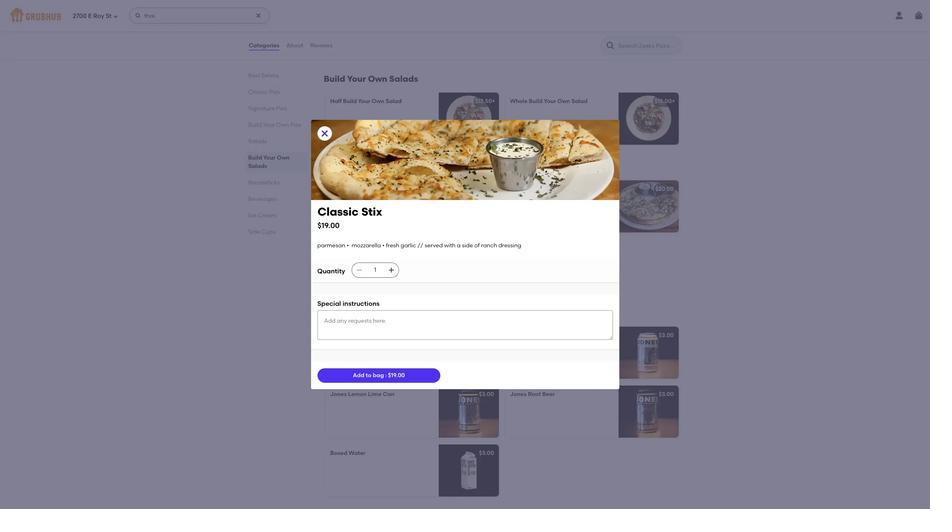 Task type: describe. For each thing, give the bounding box(es) containing it.
classic with buffalo sauce  • gorgonzola  •  fresh cilantro // served with a side of blue cheese dressing
[[330, 256, 428, 279]]

2700 e roy st
[[73, 12, 112, 20]]

served inside classic with jalapeño  •  feta // served with a side of ranch dressing
[[591, 197, 609, 204]]

+ for $15.00
[[672, 98, 675, 105]]

signature pies
[[248, 105, 287, 112]]

ranch inside parmesan •  mozzarella • fresh garlic // served with a side of ranch dressing
[[394, 206, 410, 212]]

18th green image
[[439, 5, 499, 58]]

side cups tab
[[248, 228, 305, 236]]

beer
[[542, 392, 555, 398]]

salad for half build your own salad
[[386, 98, 402, 105]]

1 vertical spatial mozzarella
[[352, 242, 381, 249]]

gorgonzola
[[330, 265, 361, 271]]

jalapeno feta stix image
[[618, 181, 679, 233]]

classic for classic with jalapeño  •  feta // served with a side of ranch dressing
[[510, 197, 528, 204]]

special
[[317, 300, 341, 308]]

$3.00 for boxed water
[[479, 451, 494, 457]]

jones for jones lemon lime can
[[330, 392, 347, 398]]

reviews
[[310, 42, 333, 49]]

jones root beer
[[510, 392, 555, 398]]

signature
[[248, 105, 275, 112]]

1 vertical spatial parmesan •  mozzarella • fresh garlic // served with a side of ranch dressing
[[317, 242, 521, 249]]

to
[[366, 373, 371, 379]]

1 vertical spatial garlic
[[401, 242, 416, 249]]

stix for classic stix $19.00
[[361, 205, 382, 219]]

beverages inside tab
[[248, 196, 277, 203]]

buffalo stix
[[330, 245, 361, 252]]

can
[[383, 392, 395, 398]]

svg image inside the main navigation navigation
[[113, 14, 118, 19]]

1 horizontal spatial breadsticks
[[324, 162, 374, 172]]

instructions
[[343, 300, 380, 308]]

main navigation navigation
[[0, 0, 930, 31]]

build your own salads tab
[[248, 154, 305, 171]]

best sellers
[[248, 72, 279, 79]]

$3.00 for jones root beer
[[659, 392, 674, 398]]

ice cream
[[248, 212, 277, 219]]

2 vertical spatial svg image
[[356, 267, 362, 274]]

boxed water image
[[439, 445, 499, 498]]

special instructions
[[317, 300, 380, 308]]

best
[[248, 72, 260, 79]]

0 vertical spatial salads
[[389, 74, 418, 84]]

own inside tab
[[276, 122, 289, 128]]

classic stix image
[[439, 181, 499, 233]]

jones cane sugar cola can image
[[439, 327, 499, 379]]

signature pies tab
[[248, 104, 305, 113]]

salads tab
[[248, 137, 305, 146]]

classic pies
[[248, 89, 280, 96]]

$3.00 inside button
[[659, 333, 674, 339]]

classic pies tab
[[248, 88, 305, 96]]

build right 'half'
[[343, 98, 357, 105]]

$12.50
[[475, 98, 492, 105]]

pies for classic pies
[[269, 89, 280, 96]]

blue
[[367, 273, 379, 279]]

lime
[[368, 392, 382, 398]]

jones diet cola can image
[[618, 327, 679, 379]]

stix up jalapeño
[[552, 186, 562, 193]]

garlic inside parmesan •  mozzarella • fresh garlic // served with a side of ranch dressing
[[412, 197, 428, 204]]

1 vertical spatial svg image
[[320, 129, 329, 138]]

$3.00 for jones lemon lime can
[[479, 392, 494, 398]]

salad for whole build your own salad
[[572, 98, 588, 105]]

st
[[106, 12, 112, 20]]

cheese
[[380, 273, 400, 279]]

sellers
[[261, 72, 279, 79]]

side inside classic with jalapeño  •  feta // served with a side of ranch dressing
[[528, 206, 539, 212]]

0 vertical spatial parmesan •  mozzarella • fresh garlic // served with a side of ranch dressing
[[330, 197, 428, 220]]

roy
[[93, 12, 104, 20]]

side cups
[[248, 229, 276, 236]]

a inside parmesan •  mozzarella • fresh garlic // served with a side of ranch dressing
[[370, 206, 373, 212]]

with inside parmesan •  mozzarella • fresh garlic // served with a side of ranch dressing
[[357, 206, 368, 212]]

classic for classic pies
[[248, 89, 268, 96]]

+ for $12.50
[[492, 98, 495, 105]]

feta
[[572, 197, 583, 204]]

jalapeno feta stix
[[510, 186, 562, 193]]

classic with jalapeño  •  feta // served with a side of ranch dressing
[[510, 197, 609, 212]]

classic for classic with buffalo sauce  • gorgonzola  •  fresh cilantro // served with a side of blue cheese dressing
[[330, 256, 349, 263]]

boxed water
[[330, 451, 366, 457]]

boxed
[[330, 451, 347, 457]]

buffalo
[[330, 245, 350, 252]]

sauce
[[383, 256, 400, 263]]

ice cream tab
[[248, 212, 305, 220]]

// inside classic with jalapeño  •  feta // served with a side of ranch dressing
[[584, 197, 590, 204]]

0 vertical spatial parmesan
[[330, 197, 358, 204]]

categories
[[249, 42, 279, 49]]

jones lemon lime can image
[[439, 386, 499, 439]]

$15.00 +
[[655, 98, 675, 105]]

half
[[330, 98, 342, 105]]

breadsticks inside tab
[[248, 179, 280, 186]]

:
[[385, 373, 387, 379]]

pies for signature pies
[[276, 105, 287, 112]]

build your own salads inside tab
[[248, 155, 290, 170]]

whole build your own salad image
[[618, 93, 679, 145]]

$15.00
[[655, 98, 672, 105]]

0 vertical spatial fresh
[[397, 197, 411, 204]]



Task type: locate. For each thing, give the bounding box(es) containing it.
salad
[[386, 98, 402, 105], [572, 98, 588, 105]]

reviews button
[[310, 31, 333, 60]]

your right 'half'
[[358, 98, 370, 105]]

// inside classic with buffalo sauce  • gorgonzola  •  fresh cilantro // served with a side of blue cheese dressing
[[403, 265, 409, 271]]

build inside the build your own pies tab
[[248, 122, 262, 128]]

0 horizontal spatial +
[[492, 98, 495, 105]]

of inside parmesan •  mozzarella • fresh garlic // served with a side of ranch dressing
[[387, 206, 393, 212]]

classic
[[248, 89, 268, 96], [330, 186, 350, 193], [317, 205, 358, 219]]

classic for classic stix
[[330, 186, 350, 193]]

breadsticks
[[324, 162, 374, 172], [248, 179, 280, 186]]

svg image
[[914, 11, 924, 20], [135, 12, 141, 19], [255, 12, 262, 19], [388, 267, 395, 274]]

garlic
[[412, 197, 428, 204], [401, 242, 416, 249]]

jalapeño
[[543, 197, 567, 204]]

parmesan down classic stix
[[330, 197, 358, 204]]

Special instructions text field
[[317, 311, 613, 341]]

whole
[[510, 98, 528, 105]]

categories button
[[248, 31, 280, 60]]

$20.00
[[656, 186, 674, 193], [476, 245, 494, 252]]

of inside classic with jalapeño  •  feta // served with a side of ranch dressing
[[540, 206, 546, 212]]

0 horizontal spatial $19.00
[[317, 221, 340, 230]]

0 horizontal spatial salad
[[386, 98, 402, 105]]

1 + from the left
[[492, 98, 495, 105]]

stix for classic stix
[[352, 186, 362, 193]]

jalapeno
[[510, 186, 537, 193]]

1 horizontal spatial classic
[[510, 197, 528, 204]]

jones lemon lime can
[[330, 392, 395, 398]]

1 vertical spatial $19.00
[[317, 221, 340, 230]]

dressing inside classic with jalapeño  •  feta // served with a side of ranch dressing
[[564, 206, 587, 212]]

add
[[353, 373, 364, 379]]

classic down classic stix
[[317, 205, 358, 219]]

build your own salads
[[324, 74, 418, 84], [248, 155, 290, 170]]

parmesan
[[330, 197, 358, 204], [317, 242, 345, 249]]

$3.00
[[659, 333, 674, 339], [479, 392, 494, 398], [659, 392, 674, 398], [479, 451, 494, 457]]

0 vertical spatial $19.00
[[477, 186, 494, 193]]

1 vertical spatial fresh
[[386, 242, 399, 249]]

own
[[368, 74, 387, 84], [372, 98, 384, 105], [558, 98, 570, 105], [276, 122, 289, 128], [277, 155, 290, 161]]

0 vertical spatial classic
[[510, 197, 528, 204]]

0 horizontal spatial ranch
[[394, 206, 410, 212]]

1 horizontal spatial beverages
[[324, 308, 368, 318]]

classic inside classic stix $19.00
[[317, 205, 358, 219]]

served inside parmesan •  mozzarella • fresh garlic // served with a side of ranch dressing
[[337, 206, 356, 212]]

your inside tab
[[263, 122, 275, 128]]

salads inside "tab"
[[248, 138, 267, 145]]

of inside classic with buffalo sauce  • gorgonzola  •  fresh cilantro // served with a side of blue cheese dressing
[[360, 273, 366, 279]]

build your own pies tab
[[248, 121, 305, 129]]

your inside build your own salads
[[263, 155, 276, 161]]

$3.00 button
[[505, 327, 679, 379]]

1 vertical spatial beverages
[[324, 308, 368, 318]]

$19.00 up buffalo
[[317, 221, 340, 230]]

1 horizontal spatial +
[[672, 98, 675, 105]]

breadsticks tab
[[248, 179, 305, 187]]

build up 'half'
[[324, 74, 345, 84]]

pies down signature pies tab
[[290, 122, 301, 128]]

0 vertical spatial pies
[[269, 89, 280, 96]]

cups
[[261, 229, 276, 236]]

pies up the build your own pies tab in the top of the page
[[276, 105, 287, 112]]

1 vertical spatial breadsticks
[[248, 179, 280, 186]]

served
[[591, 197, 609, 204], [337, 206, 356, 212], [425, 242, 443, 249], [410, 265, 428, 271]]

e
[[88, 12, 92, 20]]

//
[[584, 197, 590, 204], [330, 206, 336, 212], [418, 242, 423, 249], [403, 265, 409, 271]]

dressing
[[564, 206, 587, 212], [330, 214, 353, 220], [498, 242, 521, 249], [401, 273, 424, 279]]

whole build your own salad
[[510, 98, 588, 105]]

0 vertical spatial breadsticks
[[324, 162, 374, 172]]

build down "salads" "tab"
[[248, 155, 262, 161]]

$20.00 for classic with buffalo sauce  • gorgonzola  •  fresh cilantro // served with a side of blue cheese dressing
[[476, 245, 494, 252]]

2 horizontal spatial svg image
[[356, 267, 362, 274]]

cilantro
[[381, 265, 401, 271]]

best sellers tab
[[248, 71, 305, 80]]

0 vertical spatial classic
[[248, 89, 268, 96]]

jones root beer image
[[618, 386, 679, 439]]

classic inside classic with jalapeño  •  feta // served with a side of ranch dressing
[[510, 197, 528, 204]]

1 vertical spatial $20.00
[[476, 245, 494, 252]]

classic stix
[[330, 186, 362, 193]]

side
[[248, 229, 260, 236]]

breadsticks up beverages tab on the top of the page
[[248, 179, 280, 186]]

ice
[[248, 212, 257, 219]]

a inside classic with buffalo sauce  • gorgonzola  •  fresh cilantro // served with a side of blue cheese dressing
[[343, 273, 347, 279]]

$20.00 for classic with jalapeño  •  feta // served with a side of ranch dressing
[[656, 186, 674, 193]]

1 vertical spatial build your own salads
[[248, 155, 290, 170]]

classic
[[510, 197, 528, 204], [330, 256, 349, 263]]

mozzarella
[[363, 197, 393, 204], [352, 242, 381, 249]]

classic inside classic with buffalo sauce  • gorgonzola  •  fresh cilantro // served with a side of blue cheese dressing
[[330, 256, 349, 263]]

$19.00 inside classic stix $19.00
[[317, 221, 340, 230]]

search icon image
[[606, 41, 615, 51]]

1 horizontal spatial jones
[[510, 392, 527, 398]]

build down signature
[[248, 122, 262, 128]]

breadsticks up classic stix
[[324, 162, 374, 172]]

build
[[324, 74, 345, 84], [343, 98, 357, 105], [529, 98, 543, 105], [248, 122, 262, 128], [248, 155, 262, 161]]

classic down jalapeno
[[510, 197, 528, 204]]

stix right buffalo
[[351, 245, 361, 252]]

classic up classic stix $19.00
[[330, 186, 350, 193]]

0 vertical spatial $20.00
[[656, 186, 674, 193]]

stix down classic stix
[[361, 205, 382, 219]]

$19.00 right :
[[388, 373, 405, 379]]

1 horizontal spatial $19.00
[[388, 373, 405, 379]]

classic up gorgonzola
[[330, 256, 349, 263]]

•
[[360, 197, 362, 204], [394, 197, 396, 204], [568, 197, 570, 204], [347, 242, 349, 249], [382, 242, 385, 249], [401, 256, 403, 263], [362, 265, 365, 271]]

bag
[[373, 373, 384, 379]]

salads
[[389, 74, 418, 84], [248, 138, 267, 145], [248, 163, 267, 170]]

with
[[530, 197, 541, 204], [357, 206, 368, 212], [510, 206, 521, 212], [444, 242, 456, 249], [350, 256, 361, 263], [330, 273, 342, 279]]

your down "salads" "tab"
[[263, 155, 276, 161]]

1 vertical spatial parmesan
[[317, 242, 345, 249]]

mozzarella up classic stix $19.00
[[363, 197, 393, 204]]

0 vertical spatial garlic
[[412, 197, 428, 204]]

of
[[387, 206, 393, 212], [540, 206, 546, 212], [474, 242, 480, 249], [360, 273, 366, 279]]

classic for classic stix $19.00
[[317, 205, 358, 219]]

about button
[[286, 31, 304, 60]]

2 + from the left
[[672, 98, 675, 105]]

cream
[[258, 212, 277, 219]]

svg image
[[113, 14, 118, 19], [320, 129, 329, 138], [356, 267, 362, 274]]

stix up classic stix $19.00
[[352, 186, 362, 193]]

0 horizontal spatial classic
[[330, 256, 349, 263]]

add to bag : $19.00
[[353, 373, 405, 379]]

side inside classic with buffalo sauce  • gorgonzola  •  fresh cilantro // served with a side of blue cheese dressing
[[348, 273, 359, 279]]

$12.50 +
[[475, 98, 495, 105]]

2 jones from the left
[[510, 392, 527, 398]]

buffalo
[[363, 256, 382, 263]]

beverages
[[248, 196, 277, 203], [324, 308, 368, 318]]

stix for buffalo stix
[[351, 245, 361, 252]]

// inside parmesan •  mozzarella • fresh garlic // served with a side of ranch dressing
[[330, 206, 336, 212]]

your right whole
[[544, 98, 556, 105]]

+
[[492, 98, 495, 105], [672, 98, 675, 105]]

0 vertical spatial build your own salads
[[324, 74, 418, 84]]

beverages tab
[[248, 195, 305, 204]]

build right whole
[[529, 98, 543, 105]]

build your own pies
[[248, 122, 301, 128]]

lemon
[[348, 392, 367, 398]]

1 horizontal spatial svg image
[[320, 129, 329, 138]]

your
[[347, 74, 366, 84], [358, 98, 370, 105], [544, 98, 556, 105], [263, 122, 275, 128], [263, 155, 276, 161]]

ranch inside classic with jalapeño  •  feta // served with a side of ranch dressing
[[547, 206, 563, 212]]

a
[[370, 206, 373, 212], [523, 206, 527, 212], [457, 242, 461, 249], [343, 273, 347, 279]]

build your own salads up half build your own salad
[[324, 74, 418, 84]]

0 horizontal spatial $20.00
[[476, 245, 494, 252]]

classic inside tab
[[248, 89, 268, 96]]

0 horizontal spatial beverages
[[248, 196, 277, 203]]

build inside the build your own salads tab
[[248, 155, 262, 161]]

2 vertical spatial pies
[[290, 122, 301, 128]]

• inside classic with jalapeño  •  feta // served with a side of ranch dressing
[[568, 197, 570, 204]]

1 vertical spatial salads
[[248, 138, 267, 145]]

0 vertical spatial svg image
[[113, 14, 118, 19]]

side
[[375, 206, 386, 212], [528, 206, 539, 212], [462, 242, 473, 249], [348, 273, 359, 279]]

own inside build your own salads
[[277, 155, 290, 161]]

1 horizontal spatial build your own salads
[[324, 74, 418, 84]]

stix
[[352, 186, 362, 193], [552, 186, 562, 193], [361, 205, 382, 219], [351, 245, 361, 252]]

jones left root
[[510, 392, 527, 398]]

fresh inside classic with buffalo sauce  • gorgonzola  •  fresh cilantro // served with a side of blue cheese dressing
[[366, 265, 379, 271]]

parmesan •  mozzarella • fresh garlic // served with a side of ranch dressing down classic stix
[[330, 197, 428, 220]]

dressing inside classic with buffalo sauce  • gorgonzola  •  fresh cilantro // served with a side of blue cheese dressing
[[401, 273, 424, 279]]

mozzarella up buffalo
[[352, 242, 381, 249]]

served inside classic with buffalo sauce  • gorgonzola  •  fresh cilantro // served with a side of blue cheese dressing
[[410, 265, 428, 271]]

pies inside tab
[[290, 122, 301, 128]]

beverages down special instructions
[[324, 308, 368, 318]]

classic stix $19.00
[[317, 205, 382, 230]]

fresh
[[397, 197, 411, 204], [386, 242, 399, 249], [366, 265, 379, 271]]

jones left lemon
[[330, 392, 347, 398]]

stix inside classic stix $19.00
[[361, 205, 382, 219]]

buffalo stix image
[[439, 240, 499, 292]]

feta
[[538, 186, 550, 193]]

2 vertical spatial classic
[[317, 205, 358, 219]]

beverages up ice cream
[[248, 196, 277, 203]]

parmesan •  mozzarella • fresh garlic // served with a side of ranch dressing
[[330, 197, 428, 220], [317, 242, 521, 249]]

1 jones from the left
[[330, 392, 347, 398]]

2700
[[73, 12, 87, 20]]

half build your own salad
[[330, 98, 402, 105]]

Input item quantity number field
[[366, 263, 384, 278]]

half build your own salad image
[[439, 93, 499, 145]]

Search Zeeks Pizza Capitol Hill search field
[[618, 42, 679, 50]]

build your own salads up the breadsticks tab
[[248, 155, 290, 170]]

root
[[528, 392, 541, 398]]

quantity
[[317, 268, 345, 276]]

pies
[[269, 89, 280, 96], [276, 105, 287, 112], [290, 122, 301, 128]]

1 vertical spatial classic
[[330, 256, 349, 263]]

2 salad from the left
[[572, 98, 588, 105]]

parmesan up quantity
[[317, 242, 345, 249]]

jones for jones root beer
[[510, 392, 527, 398]]

side inside parmesan •  mozzarella • fresh garlic // served with a side of ranch dressing
[[375, 206, 386, 212]]

0 horizontal spatial jones
[[330, 392, 347, 398]]

2 vertical spatial fresh
[[366, 265, 379, 271]]

1 horizontal spatial $20.00
[[656, 186, 674, 193]]

0 horizontal spatial build your own salads
[[248, 155, 290, 170]]

0 horizontal spatial svg image
[[113, 14, 118, 19]]

1 vertical spatial pies
[[276, 105, 287, 112]]

1 horizontal spatial ranch
[[481, 242, 497, 249]]

2 horizontal spatial $19.00
[[477, 186, 494, 193]]

2 horizontal spatial ranch
[[547, 206, 563, 212]]

1 horizontal spatial salad
[[572, 98, 588, 105]]

1 vertical spatial classic
[[330, 186, 350, 193]]

$19.00 left jalapeno
[[477, 186, 494, 193]]

parmesan •  mozzarella • fresh garlic // served with a side of ranch dressing up sauce
[[317, 242, 521, 249]]

2 vertical spatial salads
[[248, 163, 267, 170]]

$19.00
[[477, 186, 494, 193], [317, 221, 340, 230], [388, 373, 405, 379]]

your down "signature pies"
[[263, 122, 275, 128]]

your up half build your own salad
[[347, 74, 366, 84]]

a inside classic with jalapeño  •  feta // served with a side of ranch dressing
[[523, 206, 527, 212]]

ranch
[[394, 206, 410, 212], [547, 206, 563, 212], [481, 242, 497, 249]]

water
[[349, 451, 366, 457]]

0 vertical spatial beverages
[[248, 196, 277, 203]]

jones
[[330, 392, 347, 398], [510, 392, 527, 398]]

about
[[286, 42, 303, 49]]

0 vertical spatial mozzarella
[[363, 197, 393, 204]]

2 vertical spatial $19.00
[[388, 373, 405, 379]]

salads inside tab
[[248, 163, 267, 170]]

1 salad from the left
[[386, 98, 402, 105]]

0 horizontal spatial breadsticks
[[248, 179, 280, 186]]

pies down 'best sellers' tab at left top
[[269, 89, 280, 96]]

classic up signature
[[248, 89, 268, 96]]



Task type: vqa. For each thing, say whether or not it's contained in the screenshot.
side in Parmesan •  Mozzarella • Fresh Garlic // Served With A Side Of Ranch Dressing
yes



